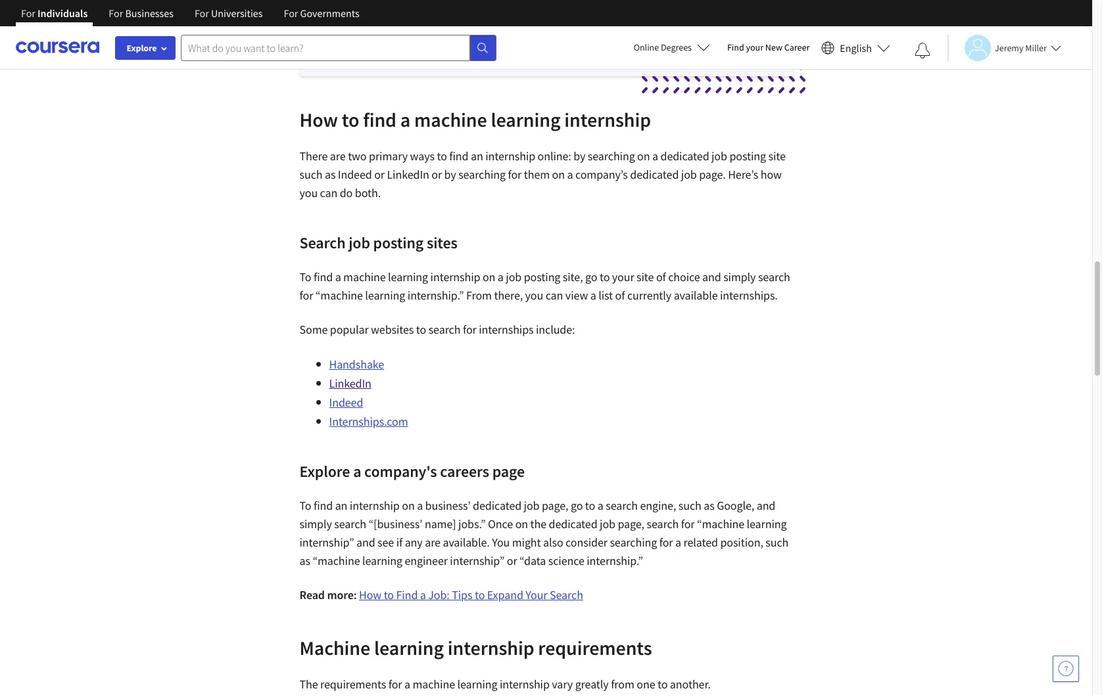 Task type: describe. For each thing, give the bounding box(es) containing it.
jeremy miller button
[[948, 35, 1062, 61]]

online
[[634, 41, 659, 53]]

1 vertical spatial requirements
[[320, 678, 386, 693]]

learning up online:
[[491, 107, 561, 132]]

for governments
[[284, 7, 360, 20]]

0 vertical spatial page,
[[542, 499, 569, 514]]

some popular websites to search for internships include:
[[300, 322, 578, 337]]

business'
[[425, 499, 471, 514]]

simply inside the to find an internship on a business' dedicated job page, go to a search engine, such as google, and simply search "[business' name] jobs." once on the dedicated job page, search for "machine learning internship" and see if any are available. you might also consider searching for a related position, such as "machine learning engineer internship" or "data science internship."
[[300, 517, 332, 532]]

list
[[599, 288, 613, 303]]

if
[[396, 535, 403, 551]]

1 vertical spatial searching
[[459, 167, 506, 182]]

learning down machine learning internship requirements
[[457, 678, 498, 693]]

site,
[[563, 270, 583, 285]]

2 horizontal spatial such
[[766, 535, 789, 551]]

another.
[[670, 678, 711, 693]]

site inside to find a machine learning internship on a job posting site, go to your site of choice and simply search for "machine learning internship." from there, you can view a list of currently available internships.
[[637, 270, 654, 285]]

1 horizontal spatial page,
[[618, 517, 645, 532]]

dedicated right company's
[[630, 167, 679, 182]]

for for governments
[[284, 7, 298, 20]]

jeremy
[[995, 42, 1024, 54]]

internships.
[[720, 288, 778, 303]]

position,
[[721, 535, 764, 551]]

google,
[[717, 499, 755, 514]]

read more: 7 internship interview questions and how to answer them
[[342, 30, 725, 46]]

learning down job:
[[374, 636, 444, 661]]

and inside to find a machine learning internship on a job posting site, go to your site of choice and simply search for "machine learning internship." from there, you can view a list of currently available internships.
[[703, 270, 721, 285]]

1 vertical spatial internship"
[[450, 554, 505, 569]]

how to find a job: tips to expand your search link
[[359, 588, 583, 603]]

more: for how
[[327, 588, 357, 603]]

company's
[[364, 462, 437, 482]]

handshake link
[[329, 357, 384, 372]]

expand
[[487, 588, 523, 603]]

job inside to find a machine learning internship on a job posting site, go to your site of choice and simply search for "machine learning internship." from there, you can view a list of currently available internships.
[[506, 270, 522, 285]]

search left engine,
[[606, 499, 638, 514]]

coursera image
[[16, 37, 99, 58]]

them
[[524, 167, 550, 182]]

sites
[[427, 233, 458, 253]]

0 vertical spatial requirements
[[538, 636, 652, 661]]

tips
[[452, 588, 473, 603]]

once
[[488, 517, 513, 532]]

your
[[526, 588, 548, 603]]

are inside 'there are two primary ways to find an internship online: by searching on a dedicated job posting site such as indeed or linkedin or by searching for them on a company's dedicated job page. here's how you can do both.'
[[330, 149, 346, 164]]

view
[[566, 288, 588, 303]]

0 horizontal spatial of
[[615, 288, 625, 303]]

currently
[[627, 288, 672, 303]]

learning up position,
[[747, 517, 787, 532]]

engineer
[[405, 554, 448, 569]]

0 vertical spatial search
[[300, 233, 346, 253]]

1 vertical spatial find
[[396, 588, 418, 603]]

indeed inside 'there are two primary ways to find an internship online: by searching on a dedicated job posting site such as indeed or linkedin or by searching for them on a company's dedicated job page. here's how you can do both.'
[[338, 167, 372, 182]]

career
[[785, 41, 810, 53]]

machine inside to find a machine learning internship on a job posting site, go to your site of choice and simply search for "machine learning internship." from there, you can view a list of currently available internships.
[[343, 270, 386, 285]]

internship." inside the to find an internship on a business' dedicated job page, go to a search engine, such as google, and simply search "[business' name] jobs." once on the dedicated job page, search for "machine learning internship" and see if any are available. you might also consider searching for a related position, such as "machine learning engineer internship" or "data science internship."
[[587, 554, 643, 569]]

0 vertical spatial searching
[[588, 149, 635, 164]]

0 vertical spatial by
[[574, 149, 586, 164]]

to find an internship on a business' dedicated job page, go to a search engine, such as google, and simply search "[business' name] jobs." once on the dedicated job page, search for "machine learning internship" and see if any are available. you might also consider searching for a related position, such as "machine learning engineer internship" or "data science internship."
[[300, 499, 789, 569]]

explore for explore a company's careers page
[[300, 462, 350, 482]]

7
[[408, 30, 414, 46]]

popular
[[330, 322, 369, 337]]

for for universities
[[195, 7, 209, 20]]

you
[[492, 535, 510, 551]]

jeremy miller
[[995, 42, 1047, 54]]

company's
[[576, 167, 628, 182]]

ways
[[410, 149, 435, 164]]

job up the
[[524, 499, 540, 514]]

on inside to find a machine learning internship on a job posting site, go to your site of choice and simply search for "machine learning internship." from there, you can view a list of currently available internships.
[[483, 270, 496, 285]]

job down both.
[[349, 233, 370, 253]]

for universities
[[195, 7, 263, 20]]

questions
[[529, 30, 584, 46]]

banner navigation
[[11, 0, 370, 36]]

internship inside 'there are two primary ways to find an internship online: by searching on a dedicated job posting site such as indeed or linkedin or by searching for them on a company's dedicated job page. here's how you can do both.'
[[486, 149, 535, 164]]

governments
[[300, 7, 360, 20]]

indeed link
[[329, 395, 363, 410]]

businesses
[[125, 7, 174, 20]]

do
[[340, 185, 353, 201]]

machine
[[300, 636, 370, 661]]

linkedin inside the handshake linkedin indeed internships.com
[[329, 376, 372, 391]]

explore a company's careers page
[[300, 462, 525, 482]]

such inside 'there are two primary ways to find an internship online: by searching on a dedicated job posting site such as indeed or linkedin or by searching for them on a company's dedicated job page. here's how you can do both.'
[[300, 167, 323, 182]]

find your new career link
[[721, 39, 817, 56]]

can inside to find a machine learning internship on a job posting site, go to your site of choice and simply search for "machine learning internship." from there, you can view a list of currently available internships.
[[546, 288, 563, 303]]

an inside 'there are two primary ways to find an internship online: by searching on a dedicated job posting site such as indeed or linkedin or by searching for them on a company's dedicated job page. here's how you can do both.'
[[471, 149, 483, 164]]

your inside to find a machine learning internship on a job posting site, go to your site of choice and simply search for "machine learning internship." from there, you can view a list of currently available internships.
[[612, 270, 634, 285]]

might
[[512, 535, 541, 551]]

or inside the to find an internship on a business' dedicated job page, go to a search engine, such as google, and simply search "[business' name] jobs." once on the dedicated job page, search for "machine learning internship" and see if any are available. you might also consider searching for a related position, such as "machine learning engineer internship" or "data science internship."
[[507, 554, 517, 569]]

the requirements for a machine learning internship vary greatly from one to another.
[[300, 678, 713, 693]]

1 vertical spatial "machine
[[697, 517, 745, 532]]

and right google,
[[757, 499, 776, 514]]

search down engine,
[[647, 517, 679, 532]]

1 vertical spatial search
[[550, 588, 583, 603]]

searching inside the to find an internship on a business' dedicated job page, go to a search engine, such as google, and simply search "[business' name] jobs." once on the dedicated job page, search for "machine learning internship" and see if any are available. you might also consider searching for a related position, such as "machine learning engineer internship" or "data science internship."
[[610, 535, 657, 551]]

2 vertical spatial as
[[300, 554, 310, 569]]

two
[[348, 149, 367, 164]]

internship inside to find a machine learning internship on a job posting site, go to your site of choice and simply search for "machine learning internship." from there, you can view a list of currently available internships.
[[431, 270, 480, 285]]

see
[[378, 535, 394, 551]]

jobs."
[[459, 517, 486, 532]]

explore button
[[115, 36, 176, 60]]

to inside the to find an internship on a business' dedicated job page, go to a search engine, such as google, and simply search "[business' name] jobs." once on the dedicated job page, search for "machine learning internship" and see if any are available. you might also consider searching for a related position, such as "machine learning engineer internship" or "data science internship."
[[585, 499, 595, 514]]

both.
[[355, 185, 381, 201]]

handshake
[[329, 357, 384, 372]]

"machine inside to find a machine learning internship on a job posting site, go to your site of choice and simply search for "machine learning internship." from there, you can view a list of currently available internships.
[[316, 288, 363, 303]]

them
[[694, 30, 725, 46]]

internship
[[417, 30, 473, 46]]

careers
[[440, 462, 489, 482]]

some
[[300, 322, 328, 337]]

page.
[[699, 167, 726, 182]]

the
[[531, 517, 547, 532]]

greatly
[[575, 678, 609, 693]]

1 horizontal spatial find
[[727, 41, 744, 53]]

1 vertical spatial by
[[444, 167, 456, 182]]

0 vertical spatial how
[[610, 30, 635, 46]]

english
[[840, 41, 872, 54]]

1 vertical spatial such
[[679, 499, 702, 514]]

search job posting sites
[[300, 233, 458, 253]]

the
[[300, 678, 318, 693]]

internship left vary
[[500, 678, 550, 693]]

machine learning internship requirements
[[300, 636, 656, 661]]

find your new career
[[727, 41, 810, 53]]

1 vertical spatial posting
[[373, 233, 424, 253]]

vary
[[552, 678, 573, 693]]

degrees
[[661, 41, 692, 53]]

answer
[[651, 30, 691, 46]]

0 vertical spatial internship"
[[300, 535, 354, 551]]

english button
[[817, 26, 896, 69]]

learning down search job posting sites
[[388, 270, 428, 285]]

primary
[[369, 149, 408, 164]]

available.
[[443, 535, 490, 551]]

1 horizontal spatial or
[[432, 167, 442, 182]]

for for businesses
[[109, 7, 123, 20]]

0 horizontal spatial how
[[300, 107, 338, 132]]

job left page.
[[681, 167, 697, 182]]

learning up websites
[[365, 288, 405, 303]]

to for to find a machine learning internship on a job posting site, go to your site of choice and simply search for "machine learning internship." from there, you can view a list of currently available internships.
[[300, 270, 311, 285]]

online degrees button
[[623, 33, 721, 62]]



Task type: locate. For each thing, give the bounding box(es) containing it.
1 vertical spatial your
[[612, 270, 634, 285]]

0 horizontal spatial internship."
[[408, 288, 464, 303]]

and left see
[[356, 535, 375, 551]]

read down the governments
[[342, 30, 370, 46]]

find right them
[[727, 41, 744, 53]]

dedicated up consider
[[549, 517, 598, 532]]

or
[[374, 167, 385, 182], [432, 167, 442, 182], [507, 554, 517, 569]]

0 horizontal spatial linkedin
[[329, 376, 372, 391]]

posting left site,
[[524, 270, 561, 285]]

such
[[300, 167, 323, 182], [679, 499, 702, 514], [766, 535, 789, 551]]

posting inside to find a machine learning internship on a job posting site, go to your site of choice and simply search for "machine learning internship." from there, you can view a list of currently available internships.
[[524, 270, 561, 285]]

1 horizontal spatial go
[[585, 270, 598, 285]]

name]
[[425, 517, 456, 532]]

0 horizontal spatial by
[[444, 167, 456, 182]]

1 vertical spatial explore
[[300, 462, 350, 482]]

requirements down machine
[[320, 678, 386, 693]]

choice
[[668, 270, 700, 285]]

new
[[766, 41, 783, 53]]

1 horizontal spatial such
[[679, 499, 702, 514]]

can inside 'there are two primary ways to find an internship online: by searching on a dedicated job posting site such as indeed or linkedin or by searching for them on a company's dedicated job page. here's how you can do both.'
[[320, 185, 338, 201]]

"[business'
[[369, 517, 423, 532]]

site
[[769, 149, 786, 164], [637, 270, 654, 285]]

internship." up some popular websites to search for internships include:
[[408, 288, 464, 303]]

indeed down two
[[338, 167, 372, 182]]

0 horizontal spatial you
[[300, 185, 318, 201]]

0 horizontal spatial as
[[300, 554, 310, 569]]

are inside the to find an internship on a business' dedicated job page, go to a search engine, such as google, and simply search "[business' name] jobs." once on the dedicated job page, search for "machine learning internship" and see if any are available. you might also consider searching for a related position, such as "machine learning engineer internship" or "data science internship."
[[425, 535, 441, 551]]

universities
[[211, 7, 263, 20]]

job
[[712, 149, 727, 164], [681, 167, 697, 182], [349, 233, 370, 253], [506, 270, 522, 285], [524, 499, 540, 514], [600, 517, 616, 532]]

how left answer
[[610, 30, 635, 46]]

here's
[[728, 167, 759, 182]]

there
[[300, 149, 328, 164]]

on
[[637, 149, 650, 164], [552, 167, 565, 182], [483, 270, 496, 285], [402, 499, 415, 514], [515, 517, 528, 532]]

more:
[[372, 30, 405, 46], [327, 588, 357, 603]]

0 vertical spatial more:
[[372, 30, 405, 46]]

search right websites
[[429, 322, 461, 337]]

searching left them
[[459, 167, 506, 182]]

1 horizontal spatial site
[[769, 149, 786, 164]]

find inside to find a machine learning internship on a job posting site, go to your site of choice and simply search for "machine learning internship." from there, you can view a list of currently available internships.
[[314, 270, 333, 285]]

for inside to find a machine learning internship on a job posting site, go to your site of choice and simply search for "machine learning internship." from there, you can view a list of currently available internships.
[[300, 288, 313, 303]]

miller
[[1026, 42, 1047, 54]]

1 vertical spatial page,
[[618, 517, 645, 532]]

posting inside 'there are two primary ways to find an internship online: by searching on a dedicated job posting site such as indeed or linkedin or by searching for them on a company's dedicated job page. here's how you can do both.'
[[730, 149, 766, 164]]

2 vertical spatial "machine
[[313, 554, 360, 569]]

0 horizontal spatial such
[[300, 167, 323, 182]]

1 vertical spatial simply
[[300, 517, 332, 532]]

2 vertical spatial searching
[[610, 535, 657, 551]]

0 horizontal spatial are
[[330, 149, 346, 164]]

can left do
[[320, 185, 338, 201]]

search left "[business'
[[334, 517, 366, 532]]

related
[[684, 535, 718, 551]]

searching down engine,
[[610, 535, 657, 551]]

1 vertical spatial internship."
[[587, 554, 643, 569]]

searching
[[588, 149, 635, 164], [459, 167, 506, 182], [610, 535, 657, 551]]

0 vertical spatial explore
[[127, 42, 157, 54]]

1 vertical spatial of
[[615, 288, 625, 303]]

0 vertical spatial simply
[[724, 270, 756, 285]]

include:
[[536, 322, 575, 337]]

0 vertical spatial an
[[471, 149, 483, 164]]

1 horizontal spatial how
[[359, 588, 382, 603]]

2 horizontal spatial how
[[610, 30, 635, 46]]

requirements up greatly
[[538, 636, 652, 661]]

0 horizontal spatial page,
[[542, 499, 569, 514]]

1 horizontal spatial posting
[[524, 270, 561, 285]]

or down primary
[[374, 167, 385, 182]]

1 horizontal spatial your
[[746, 41, 764, 53]]

explore for explore
[[127, 42, 157, 54]]

also
[[543, 535, 563, 551]]

internship up "[business'
[[350, 499, 400, 514]]

available
[[674, 288, 718, 303]]

your up "list" on the top right of page
[[612, 270, 634, 285]]

to up two
[[342, 107, 359, 132]]

individuals
[[38, 7, 88, 20]]

go inside to find a machine learning internship on a job posting site, go to your site of choice and simply search for "machine learning internship." from there, you can view a list of currently available internships.
[[585, 270, 598, 285]]

to right websites
[[416, 322, 426, 337]]

0 horizontal spatial search
[[300, 233, 346, 253]]

linkedin up indeed link
[[329, 376, 372, 391]]

consider
[[566, 535, 608, 551]]

for businesses
[[109, 7, 174, 20]]

machine for find
[[414, 107, 487, 132]]

of right "list" on the top right of page
[[615, 288, 625, 303]]

search down do
[[300, 233, 346, 253]]

search right the your
[[550, 588, 583, 603]]

for left universities
[[195, 7, 209, 20]]

job up consider
[[600, 517, 616, 532]]

how up there
[[300, 107, 338, 132]]

internship up company's
[[565, 107, 651, 132]]

1 vertical spatial you
[[525, 288, 543, 303]]

4 for from the left
[[284, 7, 298, 20]]

to for to find an internship on a business' dedicated job page, go to a search engine, such as google, and simply search "[business' name] jobs." once on the dedicated job page, search for "machine learning internship" and see if any are available. you might also consider searching for a related position, such as "machine learning engineer internship" or "data science internship."
[[300, 499, 311, 514]]

0 vertical spatial can
[[320, 185, 338, 201]]

1 vertical spatial to
[[300, 499, 311, 514]]

from
[[611, 678, 635, 693]]

your
[[746, 41, 764, 53], [612, 270, 634, 285]]

page,
[[542, 499, 569, 514], [618, 517, 645, 532]]

None search field
[[181, 35, 497, 61]]

1 horizontal spatial more:
[[372, 30, 405, 46]]

internships
[[479, 322, 534, 337]]

you down there
[[300, 185, 318, 201]]

indeed down linkedin link
[[329, 395, 363, 410]]

0 horizontal spatial an
[[335, 499, 348, 514]]

0 vertical spatial you
[[300, 185, 318, 201]]

for for individuals
[[21, 7, 35, 20]]

0 horizontal spatial go
[[571, 499, 583, 514]]

search
[[758, 270, 790, 285], [429, 322, 461, 337], [606, 499, 638, 514], [334, 517, 366, 532], [647, 517, 679, 532]]

0 vertical spatial are
[[330, 149, 346, 164]]

by right online:
[[574, 149, 586, 164]]

find inside 'there are two primary ways to find an internship online: by searching on a dedicated job posting site such as indeed or linkedin or by searching for them on a company's dedicated job page. here's how you can do both.'
[[449, 149, 469, 164]]

1 horizontal spatial you
[[525, 288, 543, 303]]

3 for from the left
[[195, 7, 209, 20]]

to find a machine learning internship on a job posting site, go to your site of choice and simply search for "machine learning internship." from there, you can view a list of currently available internships.
[[300, 270, 790, 303]]

posting up here's
[[730, 149, 766, 164]]

2 vertical spatial machine
[[413, 678, 455, 693]]

for left businesses
[[109, 7, 123, 20]]

internship." down consider
[[587, 554, 643, 569]]

how to find a machine learning internship
[[300, 107, 655, 132]]

0 vertical spatial to
[[300, 270, 311, 285]]

for inside 'there are two primary ways to find an internship online: by searching on a dedicated job posting site such as indeed or linkedin or by searching for them on a company's dedicated job page. here's how you can do both.'
[[508, 167, 522, 182]]

for individuals
[[21, 7, 88, 20]]

by down how to find a machine learning internship
[[444, 167, 456, 182]]

0 horizontal spatial your
[[612, 270, 634, 285]]

1 horizontal spatial are
[[425, 535, 441, 551]]

machine up ways
[[414, 107, 487, 132]]

more: left 7
[[372, 30, 405, 46]]

one
[[637, 678, 655, 693]]

you inside to find a machine learning internship on a job posting site, go to your site of choice and simply search for "machine learning internship." from there, you can view a list of currently available internships.
[[525, 288, 543, 303]]

for
[[508, 167, 522, 182], [300, 288, 313, 303], [463, 322, 477, 337], [681, 517, 695, 532], [660, 535, 673, 551], [389, 678, 402, 693]]

internship up them
[[486, 149, 535, 164]]

or left the "data
[[507, 554, 517, 569]]

there are two primary ways to find an internship online: by searching on a dedicated job posting site such as indeed or linkedin or by searching for them on a company's dedicated job page. here's how you can do both.
[[300, 149, 786, 201]]

2 horizontal spatial or
[[507, 554, 517, 569]]

to inside the to find an internship on a business' dedicated job page, go to a search engine, such as google, and simply search "[business' name] jobs." once on the dedicated job page, search for "machine learning internship" and see if any are available. you might also consider searching for a related position, such as "machine learning engineer internship" or "data science internship."
[[300, 499, 311, 514]]

as
[[325, 167, 336, 182], [704, 499, 715, 514], [300, 554, 310, 569]]

2 vertical spatial posting
[[524, 270, 561, 285]]

find left job:
[[396, 588, 418, 603]]

0 vertical spatial read
[[342, 30, 370, 46]]

to
[[637, 30, 649, 46], [342, 107, 359, 132], [437, 149, 447, 164], [600, 270, 610, 285], [416, 322, 426, 337], [585, 499, 595, 514], [384, 588, 394, 603], [475, 588, 485, 603], [658, 678, 668, 693]]

to inside to find a machine learning internship on a job posting site, go to your site of choice and simply search for "machine learning internship." from there, you can view a list of currently available internships.
[[600, 270, 610, 285]]

2 vertical spatial how
[[359, 588, 382, 603]]

0 horizontal spatial posting
[[373, 233, 424, 253]]

job up there, at the left top
[[506, 270, 522, 285]]

0 vertical spatial indeed
[[338, 167, 372, 182]]

page, down engine,
[[618, 517, 645, 532]]

2 horizontal spatial as
[[704, 499, 715, 514]]

for left the governments
[[284, 7, 298, 20]]

find inside the to find an internship on a business' dedicated job page, go to a search engine, such as google, and simply search "[business' name] jobs." once on the dedicated job page, search for "machine learning internship" and see if any are available. you might also consider searching for a related position, such as "machine learning engineer internship" or "data science internship."
[[314, 499, 333, 514]]

site up 'currently'
[[637, 270, 654, 285]]

posting left sites
[[373, 233, 424, 253]]

0 horizontal spatial can
[[320, 185, 338, 201]]

machine down search job posting sites
[[343, 270, 386, 285]]

0 vertical spatial "machine
[[316, 288, 363, 303]]

to right tips
[[475, 588, 485, 603]]

to inside to find a machine learning internship on a job posting site, go to your site of choice and simply search for "machine learning internship." from there, you can view a list of currently available internships.
[[300, 270, 311, 285]]

linkedin inside 'there are two primary ways to find an internship online: by searching on a dedicated job posting site such as indeed or linkedin or by searching for them on a company's dedicated job page. here's how you can do both.'
[[387, 167, 429, 182]]

any
[[405, 535, 423, 551]]

to left answer
[[637, 30, 649, 46]]

0 vertical spatial site
[[769, 149, 786, 164]]

0 vertical spatial such
[[300, 167, 323, 182]]

read more: how to find a job: tips to expand your search
[[300, 588, 583, 603]]

online degrees
[[634, 41, 692, 53]]

search inside to find a machine learning internship on a job posting site, go to your site of choice and simply search for "machine learning internship." from there, you can view a list of currently available internships.
[[758, 270, 790, 285]]

search
[[300, 233, 346, 253], [550, 588, 583, 603]]

0 vertical spatial go
[[585, 270, 598, 285]]

to inside 'there are two primary ways to find an internship online: by searching on a dedicated job posting site such as indeed or linkedin or by searching for them on a company's dedicated job page. here's how you can do both.'
[[437, 149, 447, 164]]

you right there, at the left top
[[525, 288, 543, 303]]

machine down machine learning internship requirements
[[413, 678, 455, 693]]

are right the 'any'
[[425, 535, 441, 551]]

such right engine,
[[679, 499, 702, 514]]

indeed inside the handshake linkedin indeed internships.com
[[329, 395, 363, 410]]

job:
[[428, 588, 450, 603]]

internship." inside to find a machine learning internship on a job posting site, go to your site of choice and simply search for "machine learning internship." from there, you can view a list of currently available internships.
[[408, 288, 464, 303]]

as inside 'there are two primary ways to find an internship online: by searching on a dedicated job posting site such as indeed or linkedin or by searching for them on a company's dedicated job page. here's how you can do both.'
[[325, 167, 336, 182]]

find
[[363, 107, 397, 132], [449, 149, 469, 164], [314, 270, 333, 285], [314, 499, 333, 514]]

science
[[548, 554, 585, 569]]

1 horizontal spatial simply
[[724, 270, 756, 285]]

internship" down available.
[[450, 554, 505, 569]]

your left "new"
[[746, 41, 764, 53]]

2 to from the top
[[300, 499, 311, 514]]

are left two
[[330, 149, 346, 164]]

1 horizontal spatial requirements
[[538, 636, 652, 661]]

show notifications image
[[915, 43, 931, 59]]

internship"
[[300, 535, 354, 551], [450, 554, 505, 569]]

your inside find your new career link
[[746, 41, 764, 53]]

interview
[[475, 30, 527, 46]]

0 horizontal spatial requirements
[[320, 678, 386, 693]]

0 horizontal spatial find
[[396, 588, 418, 603]]

internship" left see
[[300, 535, 354, 551]]

0 vertical spatial posting
[[730, 149, 766, 164]]

an
[[471, 149, 483, 164], [335, 499, 348, 514]]

7 internship interview questions and how to answer them link
[[408, 30, 725, 46]]

how
[[610, 30, 635, 46], [300, 107, 338, 132], [359, 588, 382, 603]]

you
[[300, 185, 318, 201], [525, 288, 543, 303]]

2 for from the left
[[109, 7, 123, 20]]

machine
[[414, 107, 487, 132], [343, 270, 386, 285], [413, 678, 455, 693]]

dedicated up page.
[[661, 149, 709, 164]]

0 horizontal spatial site
[[637, 270, 654, 285]]

internship up "the requirements for a machine learning internship vary greatly from one to another."
[[448, 636, 534, 661]]

internships.com link
[[329, 414, 408, 430]]

to left job:
[[384, 588, 394, 603]]

simply inside to find a machine learning internship on a job posting site, go to your site of choice and simply search for "machine learning internship." from there, you can view a list of currently available internships.
[[724, 270, 756, 285]]

more: up machine
[[327, 588, 357, 603]]

such right position,
[[766, 535, 789, 551]]

and up the available
[[703, 270, 721, 285]]

help center image
[[1058, 662, 1074, 678]]

1 horizontal spatial read
[[342, 30, 370, 46]]

1 vertical spatial as
[[704, 499, 715, 514]]

0 horizontal spatial internship"
[[300, 535, 354, 551]]

explore inside dropdown button
[[127, 42, 157, 54]]

0 horizontal spatial read
[[300, 588, 325, 603]]

search up internships. at top
[[758, 270, 790, 285]]

to right one
[[658, 678, 668, 693]]

job up page.
[[712, 149, 727, 164]]

internship inside the to find an internship on a business' dedicated job page, go to a search engine, such as google, and simply search "[business' name] jobs." once on the dedicated job page, search for "machine learning internship" and see if any are available. you might also consider searching for a related position, such as "machine learning engineer internship" or "data science internship."
[[350, 499, 400, 514]]

how down see
[[359, 588, 382, 603]]

there,
[[494, 288, 523, 303]]

go right site,
[[585, 270, 598, 285]]

2 horizontal spatial posting
[[730, 149, 766, 164]]

read up machine
[[300, 588, 325, 603]]

can left the view
[[546, 288, 563, 303]]

read for read more: how to find a job: tips to expand your search
[[300, 588, 325, 603]]

1 horizontal spatial internship."
[[587, 554, 643, 569]]

an inside the to find an internship on a business' dedicated job page, go to a search engine, such as google, and simply search "[business' name] jobs." once on the dedicated job page, search for "machine learning internship" and see if any are available. you might also consider searching for a related position, such as "machine learning engineer internship" or "data science internship."
[[335, 499, 348, 514]]

"data
[[520, 554, 546, 569]]

read
[[342, 30, 370, 46], [300, 588, 325, 603]]

go inside the to find an internship on a business' dedicated job page, go to a search engine, such as google, and simply search "[business' name] jobs." once on the dedicated job page, search for "machine learning internship" and see if any are available. you might also consider searching for a related position, such as "machine learning engineer internship" or "data science internship."
[[571, 499, 583, 514]]

how
[[761, 167, 782, 182]]

1 vertical spatial site
[[637, 270, 654, 285]]

of up 'currently'
[[656, 270, 666, 285]]

more: for 7
[[372, 30, 405, 46]]

machine for for
[[413, 678, 455, 693]]

from
[[466, 288, 492, 303]]

for left individuals
[[21, 7, 35, 20]]

and right questions
[[586, 30, 607, 46]]

searching up company's
[[588, 149, 635, 164]]

linkedin down ways
[[387, 167, 429, 182]]

0 vertical spatial linkedin
[[387, 167, 429, 182]]

site inside 'there are two primary ways to find an internship online: by searching on a dedicated job posting site such as indeed or linkedin or by searching for them on a company's dedicated job page. here's how you can do both.'
[[769, 149, 786, 164]]

you inside 'there are two primary ways to find an internship online: by searching on a dedicated job posting site such as indeed or linkedin or by searching for them on a company's dedicated job page. here's how you can do both.'
[[300, 185, 318, 201]]

to right ways
[[437, 149, 447, 164]]

to up consider
[[585, 499, 595, 514]]

linkedin link
[[329, 376, 372, 391]]

1 to from the top
[[300, 270, 311, 285]]

handshake linkedin indeed internships.com
[[329, 357, 408, 430]]

1 vertical spatial an
[[335, 499, 348, 514]]

1 horizontal spatial an
[[471, 149, 483, 164]]

page, up the
[[542, 499, 569, 514]]

online:
[[538, 149, 571, 164]]

learning down see
[[362, 554, 403, 569]]

0 horizontal spatial or
[[374, 167, 385, 182]]

1 horizontal spatial of
[[656, 270, 666, 285]]

site up the how
[[769, 149, 786, 164]]

linkedin
[[387, 167, 429, 182], [329, 376, 372, 391]]

websites
[[371, 322, 414, 337]]

1 vertical spatial linkedin
[[329, 376, 372, 391]]

1 vertical spatial how
[[300, 107, 338, 132]]

1 for from the left
[[21, 7, 35, 20]]

What do you want to learn? text field
[[181, 35, 470, 61]]

dedicated up once
[[473, 499, 522, 514]]

1 horizontal spatial search
[[550, 588, 583, 603]]

1 horizontal spatial by
[[574, 149, 586, 164]]

go up consider
[[571, 499, 583, 514]]

to
[[300, 270, 311, 285], [300, 499, 311, 514]]

0 vertical spatial internship."
[[408, 288, 464, 303]]

0 horizontal spatial explore
[[127, 42, 157, 54]]

1 vertical spatial indeed
[[329, 395, 363, 410]]

read for read more: 7 internship interview questions and how to answer them
[[342, 30, 370, 46]]

internships.com
[[329, 414, 408, 430]]

1 horizontal spatial internship"
[[450, 554, 505, 569]]

2 vertical spatial such
[[766, 535, 789, 551]]

and
[[586, 30, 607, 46], [703, 270, 721, 285], [757, 499, 776, 514], [356, 535, 375, 551]]

by
[[574, 149, 586, 164], [444, 167, 456, 182]]

1 vertical spatial go
[[571, 499, 583, 514]]

or down ways
[[432, 167, 442, 182]]

such down there
[[300, 167, 323, 182]]

to up "list" on the top right of page
[[600, 270, 610, 285]]

internship up the from
[[431, 270, 480, 285]]



Task type: vqa. For each thing, say whether or not it's contained in the screenshot.
the right Professional Certificate
no



